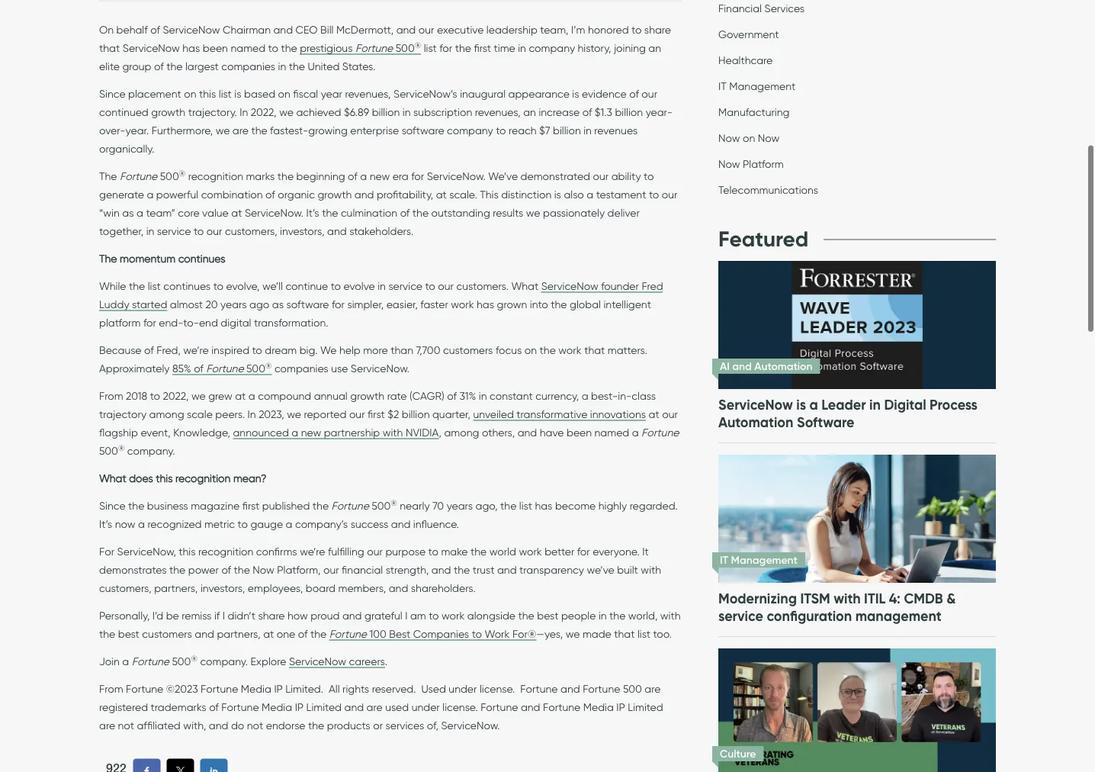 Task type: vqa. For each thing, say whether or not it's contained in the screenshot.
your
no



Task type: locate. For each thing, give the bounding box(es) containing it.
company inside since placement on this list is based on fiscal year revenues, servicenow's inaugural appearance is evidence of our continued growth trajectory. in 2022, we achieved $6.89 billion in subscription revenues, an increase of $1.3 billion year- over-year. furthermore, we are the fastest-growing enterprise software company to reach $7 billion in revenues organically.
[[447, 124, 493, 137]]

85% of fortune 500 ® companies use servicenow.
[[172, 360, 410, 375]]

software inside 'almost 20 years ago as software for simpler, easier, faster work has grown into the global intelligent platform for end-to-end digital transformation.'
[[287, 298, 329, 311]]

it's
[[306, 206, 319, 219], [99, 517, 112, 530]]

license.
[[443, 701, 478, 713]]

1 vertical spatial company
[[447, 124, 493, 137]]

the up the now
[[128, 499, 144, 512]]

2 vertical spatial recognition
[[198, 545, 254, 558]]

what up grown
[[512, 279, 539, 292]]

it's inside recognition marks the beginning of a new era for servicenow. we've demonstrated our ability to generate a powerful combination of organic growth and profitability, at scale. this distinction is also a testament to our "win as a team" core value at servicenow. it's the culmination of the outstanding results we passionately deliver together, in service to our customers, investors, and stakeholders.
[[306, 206, 319, 219]]

0 horizontal spatial what
[[99, 472, 126, 485]]

global
[[570, 298, 601, 311]]

0 vertical spatial it
[[719, 79, 727, 92]]

this up power
[[179, 545, 196, 558]]

our up faster
[[438, 279, 454, 292]]

from inside from fortune ©2023 fortune media ip limited.  all rights reserved.  used under license.  fortune and fortune 500 are registered trademarks of fortune media ip limited and are used under license. fortune and fortune media ip limited are not affiliated with, and do not endorse the products or services of, servicenow.
[[99, 682, 123, 695]]

the inside because of fred, we're inspired to dream big. we help more than 7,700 customers focus on the work that matters. approximately
[[540, 343, 556, 356]]

the for the fortune 500 ®
[[99, 169, 117, 182]]

core
[[178, 206, 200, 219]]

quarter,
[[433, 408, 471, 420]]

been inside "announced a new partnership with nvidia , among others, and have been named a fortune 500 ® company."
[[567, 426, 592, 439]]

software down continue
[[287, 298, 329, 311]]

1 horizontal spatial we're
[[300, 545, 325, 558]]

service inside recognition marks the beginning of a new era for servicenow. we've demonstrated our ability to generate a powerful combination of organic growth and profitability, at scale. this distinction is also a testament to our "win as a team" core value at servicenow. it's the culmination of the outstanding results we passionately deliver together, in service to our customers, investors, and stakeholders.
[[157, 224, 191, 237]]

0 horizontal spatial customers,
[[99, 581, 152, 594]]

0 vertical spatial recognition
[[188, 169, 243, 182]]

0 vertical spatial companies
[[221, 60, 275, 73]]

$1.3
[[595, 105, 613, 118]]

under up license.
[[449, 682, 477, 695]]

2 horizontal spatial first
[[474, 41, 491, 54]]

1 horizontal spatial limited
[[628, 701, 664, 713]]

fortune
[[356, 41, 393, 54], [120, 169, 157, 182], [206, 362, 244, 375], [642, 426, 679, 439], [332, 499, 369, 512], [329, 627, 367, 640], [132, 655, 169, 668], [126, 682, 163, 695], [201, 682, 238, 695], [521, 682, 558, 695], [583, 682, 621, 695], [221, 701, 259, 713], [481, 701, 518, 713], [543, 701, 581, 713]]

1 vertical spatial an
[[524, 105, 536, 118]]

because
[[99, 343, 142, 356]]

nearly 70 years ago, the list has become highly regarded. it's now a recognized metric to gauge a company's success and influence.
[[99, 499, 678, 530]]

® left nearly at the bottom of page
[[391, 498, 397, 507]]

1 vertical spatial customers
[[142, 627, 192, 640]]

1 horizontal spatial not
[[247, 719, 263, 732]]

itsm
[[801, 590, 831, 607]]

era
[[393, 169, 409, 182]]

$6.89
[[344, 105, 369, 118]]

1 vertical spatial from
[[99, 682, 123, 695]]

1 horizontal spatial this
[[179, 545, 196, 558]]

customers inside personally, i'd be remiss if i didn't share how proud and grateful i am to work alongside the best people in the world, with the best customers and partners, at one of the
[[142, 627, 192, 640]]

best down personally,
[[118, 627, 140, 640]]

0 vertical spatial automation
[[755, 359, 813, 373]]

1 vertical spatial in
[[248, 408, 256, 420]]

1 vertical spatial been
[[567, 426, 592, 439]]

service up easier, at left top
[[389, 279, 423, 292]]

from for from fortune ©2023 fortune media ip limited.  all rights reserved.  used under license.  fortune and fortune 500 are registered trademarks of fortune media ip limited and are used under license. fortune and fortune media ip limited are not affiliated with, and do not endorse the products or services of, servicenow.
[[99, 682, 123, 695]]

of right behalf
[[150, 23, 160, 36]]

customers down the be
[[142, 627, 192, 640]]

digital
[[221, 316, 251, 329]]

we've
[[587, 563, 615, 576]]

0 vertical spatial growth
[[151, 105, 186, 118]]

for inside for servicenow, this recognition confirms we're fulfilling our purpose to make the world work better for everyone. it demonstrates the power of the now platform, our financial strength, and the trust and transparency we've built with customers, partners, investors, employees, board members, and shareholders.
[[577, 545, 590, 558]]

prestigious
[[300, 41, 353, 54]]

0 horizontal spatial limited
[[306, 701, 342, 713]]

now platform link
[[719, 157, 784, 174]]

achieved
[[296, 105, 341, 118]]

0 horizontal spatial company
[[447, 124, 493, 137]]

constant
[[490, 389, 533, 402]]

in inside from 2018 to 2022, we grew at a compound annual growth rate (cagr) of 31% in constant currency, a best-in-class trajectory among scale peers. in 2023, we reported our first $2 billion quarter,
[[248, 408, 256, 420]]

ago
[[249, 298, 270, 311]]

to inside for servicenow, this recognition confirms we're fulfilling our purpose to make the world work better for everyone. it demonstrates the power of the now platform, our financial strength, and the trust and transparency we've built with customers, partners, investors, employees, board members, and shareholders.
[[428, 545, 439, 558]]

at right grew
[[235, 389, 246, 402]]

announced a new partnership with nvidia link
[[233, 426, 439, 440]]

1 since from the top
[[99, 87, 126, 100]]

marks
[[246, 169, 275, 182]]

0 vertical spatial best
[[537, 609, 559, 622]]

at
[[436, 188, 447, 201], [231, 206, 242, 219], [235, 389, 246, 402], [649, 408, 660, 420], [263, 627, 274, 640]]

1 vertical spatial as
[[272, 298, 284, 311]]

500 up success
[[372, 499, 391, 512]]

become
[[555, 499, 596, 512]]

servicenow
[[163, 23, 220, 36], [123, 41, 180, 54], [541, 279, 599, 292], [719, 396, 793, 413], [289, 655, 346, 668]]

0 vertical spatial continues
[[178, 252, 226, 265]]

new inside "announced a new partnership with nvidia , among others, and have been named a fortune 500 ® company."
[[301, 426, 321, 439]]

1 vertical spatial among
[[444, 426, 479, 439]]

of inside 85% of fortune 500 ® companies use servicenow.
[[194, 362, 204, 375]]

company's
[[295, 517, 348, 530]]

work inside for servicenow, this recognition confirms we're fulfilling our purpose to make the world work better for everyone. it demonstrates the power of the now platform, our financial strength, and the trust and transparency we've built with customers, partners, investors, employees, board members, and shareholders.
[[519, 545, 542, 558]]

0 vertical spatial as
[[122, 206, 134, 219]]

are down trajectory.
[[233, 124, 249, 137]]

1 vertical spatial management
[[731, 553, 798, 566]]

0 horizontal spatial investors,
[[201, 581, 245, 594]]

for right era
[[411, 169, 424, 182]]

am
[[410, 609, 426, 622]]

has inside 'almost 20 years ago as software for simpler, easier, faster work has grown into the global intelligent platform for end-to-end digital transformation.'
[[477, 298, 494, 311]]

digital
[[885, 396, 927, 413]]

for right better
[[577, 545, 590, 558]]

companies inside 85% of fortune 500 ® companies use servicenow.
[[275, 362, 329, 375]]

to right testament
[[649, 188, 659, 201]]

list right 'ago,'
[[519, 499, 532, 512]]

the inside the fortune 500 ®
[[99, 169, 117, 182]]

from inside from 2018 to 2022, we grew at a compound annual growth rate (cagr) of 31% in constant currency, a best-in-class trajectory among scale peers. in 2023, we reported our first $2 billion quarter,
[[99, 389, 123, 402]]

revenues,
[[345, 87, 391, 100], [475, 105, 521, 118]]

1 vertical spatial that
[[585, 343, 605, 356]]

2 vertical spatial growth
[[350, 389, 385, 402]]

to inside because of fred, we're inspired to dream big. we help more than 7,700 customers focus on the work that matters. approximately
[[252, 343, 262, 356]]

customers right 7,700
[[443, 343, 493, 356]]

has inside nearly 70 years ago, the list has become highly regarded. it's now a recognized metric to gauge a company's success and influence.
[[535, 499, 553, 512]]

first left $2
[[368, 408, 385, 420]]

the up started
[[129, 279, 145, 292]]

in down servicenow's
[[403, 105, 411, 118]]

on left fiscal
[[278, 87, 291, 100]]

recognition inside recognition marks the beginning of a new era for servicenow. we've demonstrated our ability to generate a powerful combination of organic growth and profitability, at scale. this distinction is also a testament to our "win as a team" core value at servicenow. it's the culmination of the outstanding results we passionately deliver together, in service to our customers, investors, and stakeholders.
[[188, 169, 243, 182]]

didn't
[[228, 609, 256, 622]]

to left the make at the left bottom of the page
[[428, 545, 439, 558]]

at left one
[[263, 627, 274, 640]]

0 horizontal spatial not
[[118, 719, 134, 732]]

this up trajectory.
[[199, 87, 216, 100]]

influence.
[[413, 517, 459, 530]]

and down nearly at the bottom of page
[[391, 517, 411, 530]]

mcdermott,
[[336, 23, 394, 36]]

years up digital
[[221, 298, 247, 311]]

unveiled
[[473, 408, 514, 420]]

0 horizontal spatial i
[[223, 609, 225, 622]]

if
[[214, 609, 220, 622]]

recognition
[[188, 169, 243, 182], [176, 472, 231, 485], [198, 545, 254, 558]]

media up endorse
[[262, 701, 292, 713]]

management
[[730, 79, 796, 92], [731, 553, 798, 566]]

from for from 2018 to 2022, we grew at a compound annual growth rate (cagr) of 31% in constant currency, a best-in-class trajectory among scale peers. in 2023, we reported our first $2 billion quarter,
[[99, 389, 123, 402]]

fiscal
[[293, 87, 318, 100]]

since inside since placement on this list is based on fiscal year revenues, servicenow's inaugural appearance is evidence of our continued growth trajectory. in 2022, we achieved $6.89 billion in subscription revenues, an increase of $1.3 billion year- over-year. furthermore, we are the fastest-growing enterprise software company to reach $7 billion in revenues organically.
[[99, 87, 126, 100]]

0 vertical spatial from
[[99, 389, 123, 402]]

for servicenow, this recognition confirms we're fulfilling our purpose to make the world work better for everyone. it demonstrates the power of the now platform, our financial strength, and the trust and transparency we've built with customers, partners, investors, employees, board members, and shareholders.
[[99, 545, 662, 594]]

a right announced
[[292, 426, 298, 439]]

1 horizontal spatial company.
[[200, 655, 248, 668]]

0 horizontal spatial years
[[221, 298, 247, 311]]

1 vertical spatial years
[[447, 499, 473, 512]]

first inside since the business magazine first published the fortune 500 ®
[[242, 499, 260, 512]]

based
[[244, 87, 275, 100]]

powerful
[[156, 188, 199, 201]]

has
[[183, 41, 200, 54], [477, 298, 494, 311], [535, 499, 553, 512]]

into
[[530, 298, 548, 311]]

0 vertical spatial has
[[183, 41, 200, 54]]

the down proud
[[310, 627, 327, 640]]

this inside since placement on this list is based on fiscal year revenues, servicenow's inaugural appearance is evidence of our continued growth trajectory. in 2022, we achieved $6.89 billion in subscription revenues, an increase of $1.3 billion year- over-year. furthermore, we are the fastest-growing enterprise software company to reach $7 billion in revenues organically.
[[199, 87, 216, 100]]

0 vertical spatial 2022,
[[251, 105, 277, 118]]

the inside 'almost 20 years ago as software for simpler, easier, faster work has grown into the global intelligent platform for end-to-end digital transformation.'
[[551, 298, 567, 311]]

in inside personally, i'd be remiss if i didn't share how proud and grateful i am to work alongside the best people in the world, with the best customers and partners, at one of the
[[599, 609, 607, 622]]

1 horizontal spatial under
[[449, 682, 477, 695]]

knowledge,
[[173, 426, 230, 439]]

1 vertical spatial 2022,
[[163, 389, 189, 402]]

$7
[[539, 124, 550, 137]]

1 vertical spatial under
[[412, 701, 440, 713]]

is inside servicenow is a leader in digital process automation software
[[797, 396, 806, 413]]

to left "reach"
[[496, 124, 506, 137]]

0 horizontal spatial among
[[149, 408, 184, 420]]

company. left explore
[[200, 655, 248, 668]]

software inside since placement on this list is based on fiscal year revenues, servicenow's inaugural appearance is evidence of our continued growth trajectory. in 2022, we achieved $6.89 billion in subscription revenues, an increase of $1.3 billion year- over-year. furthermore, we are the fastest-growing enterprise software company to reach $7 billion in revenues organically.
[[402, 124, 444, 137]]

leadership
[[487, 23, 538, 36]]

0 vertical spatial this
[[199, 87, 216, 100]]

1 horizontal spatial customers
[[443, 343, 493, 356]]

on up trajectory.
[[184, 87, 196, 100]]

years right 70 at bottom
[[447, 499, 473, 512]]

ip
[[274, 682, 283, 695], [295, 701, 304, 713], [617, 701, 625, 713]]

2 horizontal spatial that
[[614, 627, 635, 640]]

companies down the big.
[[275, 362, 329, 375]]

customers, down demonstrates
[[99, 581, 152, 594]]

1 vertical spatial the
[[99, 252, 117, 265]]

fortune inside "announced a new partnership with nvidia , among others, and have been named a fortune 500 ® company."
[[642, 426, 679, 439]]

with
[[383, 426, 403, 439], [641, 563, 662, 576], [834, 590, 861, 607], [661, 609, 681, 622]]

fortune inside 'prestigious fortune 500 ®'
[[356, 41, 393, 54]]

been down unveiled transformative innovations link
[[567, 426, 592, 439]]

highly
[[599, 499, 627, 512]]

have
[[540, 426, 564, 439]]

recognition inside for servicenow, this recognition confirms we're fulfilling our purpose to make the world work better for everyone. it demonstrates the power of the now platform, our financial strength, and the trust and transparency we've built with customers, partners, investors, employees, board members, and shareholders.
[[198, 545, 254, 558]]

telecommunications link
[[719, 183, 819, 200]]

the down ceo
[[281, 41, 297, 54]]

the inside since placement on this list is based on fiscal year revenues, servicenow's inaugural appearance is evidence of our continued growth trajectory. in 2022, we achieved $6.89 billion in subscription revenues, an increase of $1.3 billion year- over-year. furthermore, we are the fastest-growing enterprise software company to reach $7 billion in revenues organically.
[[251, 124, 268, 137]]

this for does
[[156, 472, 173, 485]]

1 the from the top
[[99, 169, 117, 182]]

our inside since placement on this list is based on fiscal year revenues, servicenow's inaugural appearance is evidence of our continued growth trajectory. in 2022, we achieved $6.89 billion in subscription revenues, an increase of $1.3 billion year- over-year. furthermore, we are the fastest-growing enterprise software company to reach $7 billion in revenues organically.
[[642, 87, 658, 100]]

history,
[[578, 41, 611, 54]]

1 vertical spatial since
[[99, 499, 126, 512]]

now platform
[[719, 157, 784, 170]]

is inside recognition marks the beginning of a new era for servicenow. we've demonstrated our ability to generate a powerful combination of organic growth and profitability, at scale. this distinction is also a testament to our "win as a team" core value at servicenow. it's the culmination of the outstanding results we passionately deliver together, in service to our customers, investors, and stakeholders.
[[554, 188, 562, 201]]

employees,
[[248, 581, 303, 594]]

of inside for servicenow, this recognition confirms we're fulfilling our purpose to make the world work better for everyone. it demonstrates the power of the now platform, our financial strength, and the trust and transparency we've built with customers, partners, investors, employees, board members, and shareholders.
[[222, 563, 231, 576]]

service inside modernizing itsm with itil 4: cmdb & service configuration management
[[719, 607, 764, 624]]

registered
[[99, 701, 148, 713]]

and right ai
[[733, 359, 752, 373]]

0 vertical spatial years
[[221, 298, 247, 311]]

not down registered
[[118, 719, 134, 732]]

0 vertical spatial in
[[240, 105, 248, 118]]

end-
[[159, 316, 183, 329]]

fortune inside the join a fortune 500 ® company. explore servicenow careers .
[[132, 655, 169, 668]]

servicenow. inside 85% of fortune 500 ® companies use servicenow.
[[351, 362, 410, 375]]

first inside from 2018 to 2022, we grew at a compound annual growth rate (cagr) of 31% in constant currency, a best-in-class trajectory among scale peers. in 2023, we reported our first $2 billion quarter,
[[368, 408, 385, 420]]

1 horizontal spatial company
[[529, 41, 575, 54]]

® up ©2023
[[191, 653, 198, 663]]

0 vertical spatial service
[[157, 224, 191, 237]]

1 horizontal spatial has
[[477, 298, 494, 311]]

0 vertical spatial company.
[[127, 444, 175, 457]]

0 vertical spatial among
[[149, 408, 184, 420]]

continues
[[178, 252, 226, 265], [163, 279, 211, 292]]

a left era
[[360, 169, 367, 182]]

0 vertical spatial it management
[[719, 79, 796, 92]]

1 horizontal spatial 2022,
[[251, 105, 277, 118]]

in right 31%
[[479, 389, 487, 402]]

1 horizontal spatial that
[[585, 343, 605, 356]]

partners,
[[154, 581, 198, 594], [217, 627, 261, 640]]

1 vertical spatial we're
[[300, 545, 325, 558]]

500 down fortune 500 2023 image
[[396, 41, 415, 54]]

personally, i'd be remiss if i didn't share how proud and grateful i am to work alongside the best people in the world, with the best customers and partners, at one of the
[[99, 609, 681, 640]]

® inside the fortune 500 ®
[[179, 168, 186, 178]]

reported
[[304, 408, 347, 420]]

for
[[99, 545, 115, 558]]

of right one
[[298, 627, 308, 640]]

growth left rate
[[350, 389, 385, 402]]

now up 'employees,'
[[253, 563, 275, 576]]

from
[[99, 389, 123, 402], [99, 682, 123, 695]]

2 horizontal spatial this
[[199, 87, 216, 100]]

an up "reach"
[[524, 105, 536, 118]]

1 horizontal spatial years
[[447, 499, 473, 512]]

1 vertical spatial company.
[[200, 655, 248, 668]]

and right license.
[[521, 701, 541, 713]]

0 horizontal spatial 2022,
[[163, 389, 189, 402]]

this inside for servicenow, this recognition confirms we're fulfilling our purpose to make the world work better for everyone. it demonstrates the power of the now platform, our financial strength, and the trust and transparency we've built with customers, partners, investors, employees, board members, and shareholders.
[[179, 545, 196, 558]]

work inside 'almost 20 years ago as software for simpler, easier, faster work has grown into the global intelligent platform for end-to-end digital transformation.'
[[451, 298, 474, 311]]

compound
[[258, 389, 311, 402]]

our left executive
[[419, 23, 434, 36]]

this right does
[[156, 472, 173, 485]]

of inside from fortune ©2023 fortune media ip limited.  all rights reserved.  used under license.  fortune and fortune 500 are registered trademarks of fortune media ip limited and are used under license. fortune and fortune media ip limited are not affiliated with, and do not endorse the products or services of, servicenow.
[[209, 701, 219, 713]]

to right the am
[[429, 609, 439, 622]]

for
[[440, 41, 453, 54], [411, 169, 424, 182], [332, 298, 345, 311], [143, 316, 156, 329], [577, 545, 590, 558]]

named down chairman at the left top of page
[[231, 41, 266, 54]]

servicenow. up scale.
[[427, 169, 486, 182]]

0 vertical spatial customers,
[[225, 224, 277, 237]]

1 from from the top
[[99, 389, 123, 402]]

manufacturing
[[719, 105, 790, 118]]

0 vertical spatial software
[[402, 124, 444, 137]]

years inside nearly 70 years ago, the list has become highly regarded. it's now a recognized metric to gauge a company's success and influence.
[[447, 499, 473, 512]]

featured
[[719, 225, 809, 253]]

we up fastest-
[[279, 105, 294, 118]]

and down remiss at the bottom left of the page
[[195, 627, 214, 640]]

it management up manufacturing
[[719, 79, 796, 92]]

limited down all
[[306, 701, 342, 713]]

1 horizontal spatial among
[[444, 426, 479, 439]]

1 vertical spatial service
[[389, 279, 423, 292]]

on inside because of fred, we're inspired to dream big. we help more than 7,700 customers focus on the work that matters. approximately
[[525, 343, 537, 356]]

1 horizontal spatial i
[[405, 609, 408, 622]]

is left also
[[554, 188, 562, 201]]

investors, inside for servicenow, this recognition confirms we're fulfilling our purpose to make the world work better for everyone. it demonstrates the power of the now platform, our financial strength, and the trust and transparency we've built with customers, partners, investors, employees, board members, and shareholders.
[[201, 581, 245, 594]]

work inside because of fred, we're inspired to dream big. we help more than 7,700 customers focus on the work that matters. approximately
[[559, 343, 582, 356]]

a inside the join a fortune 500 ® company. explore servicenow careers .
[[122, 655, 129, 668]]

0 horizontal spatial first
[[242, 499, 260, 512]]

0 vertical spatial first
[[474, 41, 491, 54]]

0 vertical spatial been
[[203, 41, 228, 54]]

approximately
[[99, 362, 170, 375]]

the inside nearly 70 years ago, the list has become highly regarded. it's now a recognized metric to gauge a company's success and influence.
[[501, 499, 517, 512]]

years for influence.
[[447, 499, 473, 512]]

media down made
[[583, 701, 614, 713]]

the
[[281, 41, 297, 54], [455, 41, 471, 54], [166, 60, 183, 73], [289, 60, 305, 73], [251, 124, 268, 137], [278, 169, 294, 182], [322, 206, 338, 219], [413, 206, 429, 219], [129, 279, 145, 292], [551, 298, 567, 311], [540, 343, 556, 356], [128, 499, 144, 512], [313, 499, 329, 512], [501, 499, 517, 512], [471, 545, 487, 558], [169, 563, 186, 576], [234, 563, 250, 576], [454, 563, 470, 576], [518, 609, 535, 622], [610, 609, 626, 622], [99, 627, 115, 640], [310, 627, 327, 640], [308, 719, 324, 732]]

it
[[719, 79, 727, 92], [720, 553, 729, 566]]

we've
[[488, 169, 518, 182]]

servicenow. down license.
[[441, 719, 500, 732]]

1 vertical spatial automation
[[719, 413, 794, 431]]

2 limited from the left
[[628, 701, 664, 713]]

0 vertical spatial we're
[[183, 343, 209, 356]]

enterprise
[[350, 124, 399, 137]]

0 vertical spatial it's
[[306, 206, 319, 219]]

1 horizontal spatial partners,
[[217, 627, 261, 640]]

linkedin sharing button image
[[208, 765, 220, 772]]

500 inside 'prestigious fortune 500 ®'
[[396, 41, 415, 54]]

everyone.
[[593, 545, 640, 558]]

culmination
[[341, 206, 398, 219]]

1 horizontal spatial as
[[272, 298, 284, 311]]

financial services link
[[719, 2, 805, 18]]

class
[[632, 389, 656, 402]]

1 vertical spatial continues
[[163, 279, 211, 292]]

0 horizontal spatial been
[[203, 41, 228, 54]]

0 horizontal spatial named
[[231, 41, 266, 54]]

1 vertical spatial investors,
[[201, 581, 245, 594]]

500 down dream
[[246, 362, 266, 375]]

500 inside from fortune ©2023 fortune media ip limited.  all rights reserved.  used under license.  fortune and fortune 500 are registered trademarks of fortune media ip limited and are used under license. fortune and fortune media ip limited are not affiliated with, and do not endorse the products or services of, servicenow.
[[623, 682, 642, 695]]

1 vertical spatial customers,
[[99, 581, 152, 594]]

a inside servicenow is a leader in digital process automation software
[[810, 396, 819, 413]]

2 the from the top
[[99, 252, 117, 265]]

of right group
[[154, 60, 164, 73]]

list
[[424, 41, 437, 54], [219, 87, 232, 100], [148, 279, 161, 292], [519, 499, 532, 512], [638, 627, 651, 640]]

0 horizontal spatial share
[[258, 609, 285, 622]]

named
[[231, 41, 266, 54], [595, 426, 630, 439]]

® inside 'prestigious fortune 500 ®'
[[415, 40, 421, 50]]

now inside now platform link
[[719, 157, 740, 170]]

fortune inside since the business magazine first published the fortune 500 ®
[[332, 499, 369, 512]]

2 from from the top
[[99, 682, 123, 695]]

annual
[[314, 389, 348, 402]]

in down based on the top left of page
[[240, 105, 248, 118]]

partners, down didn't
[[217, 627, 261, 640]]

list inside list for the first time in company history, joining an elite group of the largest companies in the united states.
[[424, 41, 437, 54]]

recognition for confirms
[[198, 545, 254, 558]]

the down executive
[[455, 41, 471, 54]]

1 horizontal spatial first
[[368, 408, 385, 420]]

0 vertical spatial investors,
[[280, 224, 325, 237]]

in left revenues
[[584, 124, 592, 137]]

luddy
[[99, 298, 129, 311]]

1 horizontal spatial share
[[645, 23, 671, 36]]

fastest-
[[270, 124, 308, 137]]

with down $2
[[383, 426, 403, 439]]

2022,
[[251, 105, 277, 118], [163, 389, 189, 402]]

in inside from 2018 to 2022, we grew at a compound annual growth rate (cagr) of 31% in constant currency, a best-in-class trajectory among scale peers. in 2023, we reported our first $2 billion quarter,
[[479, 389, 487, 402]]

0 horizontal spatial as
[[122, 206, 134, 219]]

more
[[363, 343, 388, 356]]

2018
[[126, 389, 147, 402]]

0 vertical spatial named
[[231, 41, 266, 54]]

0 horizontal spatial new
[[301, 426, 321, 439]]

years inside 'almost 20 years ago as software for simpler, easier, faster work has grown into the global intelligent platform for end-to-end digital transformation.'
[[221, 298, 247, 311]]

1 vertical spatial named
[[595, 426, 630, 439]]

since up continued at top
[[99, 87, 126, 100]]

at inside personally, i'd be remiss if i didn't share how proud and grateful i am to work alongside the best people in the world, with the best customers and partners, at one of the
[[263, 627, 274, 640]]

0 horizontal spatial service
[[157, 224, 191, 237]]

among up event,
[[149, 408, 184, 420]]

500 inside the fortune 500 ®
[[160, 169, 179, 182]]

1 horizontal spatial new
[[370, 169, 390, 182]]

servicenow up all
[[289, 655, 346, 668]]

a down "published"
[[286, 517, 293, 530]]

1 horizontal spatial investors,
[[280, 224, 325, 237]]

companies
[[221, 60, 275, 73], [275, 362, 329, 375]]

1 vertical spatial new
[[301, 426, 321, 439]]

growth down 'beginning'
[[318, 188, 352, 201]]

configuration management: woman in front of high-rise window working on a laptop image
[[716, 439, 999, 598]]

while the list continues to evolve, we'll continue to evolve in service to our customers. what
[[99, 279, 541, 292]]

demonstrates
[[99, 563, 167, 576]]

that left matters.
[[585, 343, 605, 356]]

now on now link
[[719, 131, 780, 148]]

2 since from the top
[[99, 499, 126, 512]]

0 vertical spatial that
[[99, 41, 120, 54]]

facebook sharing button image
[[141, 765, 153, 772]]

billion inside from 2018 to 2022, we grew at a compound annual growth rate (cagr) of 31% in constant currency, a best-in-class trajectory among scale peers. in 2023, we reported our first $2 billion quarter,
[[402, 408, 430, 420]]

0 vertical spatial partners,
[[154, 581, 198, 594]]

a left team"
[[137, 206, 143, 219]]

0 vertical spatial new
[[370, 169, 390, 182]]

company inside list for the first time in company history, joining an elite group of the largest companies in the united states.
[[529, 41, 575, 54]]

and inside "announced a new partnership with nvidia , among others, and have been named a fortune 500 ® company."
[[518, 426, 537, 439]]

a up software
[[810, 396, 819, 413]]

2 i from the left
[[405, 609, 408, 622]]

inspired
[[211, 343, 250, 356]]

the right 'ago,'
[[501, 499, 517, 512]]

continues up 20
[[178, 252, 226, 265]]



Task type: describe. For each thing, give the bounding box(es) containing it.
our up the board on the left bottom of page
[[323, 563, 339, 576]]

board
[[306, 581, 336, 594]]

gauge
[[251, 517, 283, 530]]

trust
[[473, 563, 495, 576]]

to up 20
[[213, 279, 224, 292]]

500 inside the join a fortune 500 ® company. explore servicenow careers .
[[172, 655, 191, 668]]

combination
[[201, 188, 263, 201]]

new inside recognition marks the beginning of a new era for servicenow. we've demonstrated our ability to generate a powerful combination of organic growth and profitability, at scale. this distinction is also a testament to our "win as a team" core value at servicenow. it's the culmination of the outstanding results we passionately deliver together, in service to our customers, investors, and stakeholders.
[[370, 169, 390, 182]]

among inside from 2018 to 2022, we grew at a compound annual growth rate (cagr) of 31% in constant currency, a best-in-class trajectory among scale peers. in 2023, we reported our first $2 billion quarter,
[[149, 408, 184, 420]]

of down profitability,
[[400, 206, 410, 219]]

now up platform
[[758, 131, 780, 144]]

0 horizontal spatial ip
[[274, 682, 283, 695]]

31%
[[460, 389, 476, 402]]

others,
[[482, 426, 515, 439]]

fortune inside 85% of fortune 500 ® companies use servicenow.
[[206, 362, 244, 375]]

i'm
[[571, 23, 586, 36]]

the down 'beginning'
[[322, 206, 338, 219]]

best-
[[591, 389, 618, 402]]

the down the make at the left bottom of the page
[[454, 563, 470, 576]]

at left scale.
[[436, 188, 447, 201]]

since the business magazine first published the fortune 500 ®
[[99, 498, 397, 512]]

endorse
[[266, 719, 306, 732]]

dream
[[265, 343, 297, 356]]

to inside from 2018 to 2022, we grew at a compound annual growth rate (cagr) of 31% in constant currency, a best-in-class trajectory among scale peers. in 2023, we reported our first $2 billion quarter,
[[150, 389, 160, 402]]

we down people
[[566, 627, 580, 640]]

to left evolve
[[331, 279, 341, 292]]

named inside on behalf of servicenow chairman and ceo bill mcdermott, and our executive leadership team, i'm honored to share that servicenow has been named to the
[[231, 41, 266, 54]]

than
[[391, 343, 413, 356]]

join a fortune 500 ® company. explore servicenow careers .
[[99, 653, 388, 668]]

growth inside from 2018 to 2022, we grew at a compound annual growth rate (cagr) of 31% in constant currency, a best-in-class trajectory among scale peers. in 2023, we reported our first $2 billion quarter,
[[350, 389, 385, 402]]

are down registered
[[99, 719, 115, 732]]

fortune inside the fortune 500 ®
[[120, 169, 157, 182]]

unveiled transformative innovations link
[[473, 408, 646, 421]]

growth inside recognition marks the beginning of a new era for servicenow. we've demonstrated our ability to generate a powerful combination of organic growth and profitability, at scale. this distinction is also a testament to our "win as a team" core value at servicenow. it's the culmination of the outstanding results we passionately deliver together, in service to our customers, investors, and stakeholders.
[[318, 188, 352, 201]]

customers inside because of fred, we're inspired to dream big. we help more than 7,700 customers focus on the work that matters. approximately
[[443, 343, 493, 356]]

1 horizontal spatial ip
[[295, 701, 304, 713]]

largest
[[185, 60, 219, 73]]

platform,
[[277, 563, 321, 576]]

the left the united
[[289, 60, 305, 73]]

the up organic at the left of page
[[278, 169, 294, 182]]

in inside since placement on this list is based on fiscal year revenues, servicenow's inaugural appearance is evidence of our continued growth trajectory. in 2022, we achieved $6.89 billion in subscription revenues, an increase of $1.3 billion year- over-year. furthermore, we are the fastest-growing enterprise software company to reach $7 billion in revenues organically.
[[240, 105, 248, 118]]

of inside list for the first time in company history, joining an elite group of the largest companies in the united states.
[[154, 60, 164, 73]]

servicenow is a leader in digital process automation software
[[719, 396, 978, 431]]

time
[[494, 41, 516, 54]]

first inside list for the first time in company history, joining an elite group of the largest companies in the united states.
[[474, 41, 491, 54]]

in left the united
[[278, 60, 286, 73]]

help
[[339, 343, 361, 356]]

in inside servicenow is a leader in digital process automation software
[[870, 396, 881, 413]]

used
[[385, 701, 409, 713]]

at inside from 2018 to 2022, we grew at a compound annual growth rate (cagr) of 31% in constant currency, a best-in-class trajectory among scale peers. in 2023, we reported our first $2 billion quarter,
[[235, 389, 246, 402]]

we inside recognition marks the beginning of a new era for servicenow. we've demonstrated our ability to generate a powerful combination of organic growth and profitability, at scale. this distinction is also a testament to our "win as a team" core value at servicenow. it's the culmination of the outstanding results we passionately deliver together, in service to our customers, investors, and stakeholders.
[[526, 206, 541, 219]]

while
[[99, 279, 126, 292]]

company. inside the join a fortune 500 ® company. explore servicenow careers .
[[200, 655, 248, 668]]

forrester wave leader 2023: digital process automation software image
[[716, 245, 999, 405]]

a left 'best-'
[[582, 389, 589, 402]]

we down trajectory.
[[216, 124, 230, 137]]

on down manufacturing link
[[743, 131, 756, 144]]

of right 'evidence'
[[630, 87, 639, 100]]

has inside on behalf of servicenow chairman and ceo bill mcdermott, and our executive leadership team, i'm honored to share that servicenow has been named to the
[[183, 41, 200, 54]]

purpose
[[386, 545, 426, 558]]

our up financial
[[367, 545, 383, 558]]

the left largest
[[166, 60, 183, 73]]

celebrating veterans: three veteran employees at servicenow image
[[716, 633, 999, 772]]

members,
[[338, 581, 386, 594]]

the for the momentum continues
[[99, 252, 117, 265]]

the down profitability,
[[413, 206, 429, 219]]

the up 'employees,'
[[234, 563, 250, 576]]

the inside on behalf of servicenow chairman and ceo bill mcdermott, and our executive leadership team, i'm honored to share that servicenow has been named to the
[[281, 41, 297, 54]]

this for servicenow,
[[179, 545, 196, 558]]

regarded.
[[630, 499, 678, 512]]

what does this recognition mean?
[[99, 472, 267, 485]]

organically.
[[99, 142, 154, 155]]

use
[[331, 362, 348, 375]]

and down rights
[[344, 701, 364, 713]]

0 horizontal spatial under
[[412, 701, 440, 713]]

trajectory.
[[188, 105, 237, 118]]

work inside personally, i'd be remiss if i didn't share how proud and grateful i am to work alongside the best people in the world, with the best customers and partners, at one of the
[[442, 609, 465, 622]]

founder
[[601, 279, 639, 292]]

0 horizontal spatial revenues,
[[345, 87, 391, 100]]

1 horizontal spatial what
[[512, 279, 539, 292]]

® inside the join a fortune 500 ® company. explore servicenow careers .
[[191, 653, 198, 663]]

a right also
[[587, 188, 594, 201]]

reach
[[509, 124, 537, 137]]

® inside "announced a new partnership with nvidia , among others, and have been named a fortune 500 ® company."
[[118, 443, 125, 452]]

trademarks
[[151, 701, 206, 713]]

1 limited from the left
[[306, 701, 342, 713]]

this
[[480, 188, 499, 201]]

list inside since placement on this list is based on fiscal year revenues, servicenow's inaugural appearance is evidence of our continued growth trajectory. in 2022, we achieved $6.89 billion in subscription revenues, an increase of $1.3 billion year- over-year. furthermore, we are the fastest-growing enterprise software company to reach $7 billion in revenues organically.
[[219, 87, 232, 100]]

are up or
[[367, 701, 383, 713]]

the down personally,
[[99, 627, 115, 640]]

to inside nearly 70 years ago, the list has become highly regarded. it's now a recognized metric to gauge a company's success and influence.
[[238, 517, 248, 530]]

billion down increase
[[553, 124, 581, 137]]

customers, inside for servicenow, this recognition confirms we're fulfilling our purpose to make the world work better for everyone. it demonstrates the power of the now platform, our financial strength, and the trust and transparency we've built with customers, partners, investors, employees, board members, and shareholders.
[[99, 581, 152, 594]]

to up faster
[[425, 279, 435, 292]]

fred
[[642, 279, 664, 292]]

personally,
[[99, 609, 150, 622]]

are inside since placement on this list is based on fiscal year revenues, servicenow's inaugural appearance is evidence of our continued growth trajectory. in 2022, we achieved $6.89 billion in subscription revenues, an increase of $1.3 billion year- over-year. furthermore, we are the fastest-growing enterprise software company to reach $7 billion in revenues organically.
[[233, 124, 249, 137]]

now up now platform
[[719, 131, 740, 144]]

and down —yes,
[[561, 682, 580, 695]]

prestigious fortune 500 ®
[[300, 40, 421, 54]]

announced a new partnership with nvidia , among others, and have been named a fortune 500 ® company.
[[99, 426, 679, 457]]

500 inside since the business magazine first published the fortune 500 ®
[[372, 499, 391, 512]]

our down value in the left of the page
[[207, 224, 222, 237]]

a down innovations
[[632, 426, 639, 439]]

unveiled transformative innovations
[[473, 408, 646, 420]]

billion up revenues
[[615, 105, 643, 118]]

to inside personally, i'd be remiss if i didn't share how proud and grateful i am to work alongside the best people in the world, with the best customers and partners, at one of the
[[429, 609, 439, 622]]

at inside at our flagship event, knowledge,
[[649, 408, 660, 420]]

in right time
[[518, 41, 526, 54]]

and down culmination
[[327, 224, 347, 237]]

that for servicenow
[[99, 41, 120, 54]]

on
[[99, 23, 114, 36]]

1 not from the left
[[118, 719, 134, 732]]

government link
[[719, 27, 779, 44]]

of right 'beginning'
[[348, 169, 358, 182]]

peers.
[[215, 408, 245, 420]]

our right testament
[[662, 188, 678, 201]]

we up scale
[[191, 389, 206, 402]]

since for since the business magazine first published the fortune 500 ®
[[99, 499, 126, 512]]

servicenow. down organic at the left of page
[[245, 206, 304, 219]]

work
[[485, 627, 510, 640]]

1 vertical spatial it management
[[720, 553, 798, 566]]

growth inside since placement on this list is based on fiscal year revenues, servicenow's inaugural appearance is evidence of our continued growth trajectory. in 2022, we achieved $6.89 billion in subscription revenues, an increase of $1.3 billion year- over-year. furthermore, we are the fastest-growing enterprise software company to reach $7 billion in revenues organically.
[[151, 105, 186, 118]]

list for the first time in company history, joining an elite group of the largest companies in the united states.
[[99, 41, 662, 73]]

scale
[[187, 408, 213, 420]]

—yes,
[[537, 627, 563, 640]]

currency,
[[536, 389, 579, 402]]

companies inside list for the first time in company history, joining an elite group of the largest companies in the united states.
[[221, 60, 275, 73]]

it's inside nearly 70 years ago, the list has become highly regarded. it's now a recognized metric to gauge a company's success and influence.
[[99, 517, 112, 530]]

platform
[[99, 316, 141, 329]]

how
[[288, 609, 308, 622]]

we down compound
[[287, 408, 301, 420]]

of down marks
[[266, 188, 275, 201]]

been inside on behalf of servicenow chairman and ceo bill mcdermott, and our executive leadership team, i'm honored to share that servicenow has been named to the
[[203, 41, 228, 54]]

1 vertical spatial revenues,
[[475, 105, 521, 118]]

and down fortune 500 2023 image
[[396, 23, 416, 36]]

it
[[643, 545, 649, 558]]

are down too.
[[645, 682, 661, 695]]

to down chairman at the left top of page
[[268, 41, 278, 54]]

generate
[[99, 188, 144, 201]]

servicenow. inside from fortune ©2023 fortune media ip limited.  all rights reserved.  used under license.  fortune and fortune 500 are registered trademarks of fortune media ip limited and are used under license. fortune and fortune media ip limited are not affiliated with, and do not endorse the products or services of, servicenow.
[[441, 719, 500, 732]]

for inside recognition marks the beginning of a new era for servicenow. we've demonstrated our ability to generate a powerful combination of organic growth and profitability, at scale. this distinction is also a testament to our "win as a team" core value at servicenow. it's the culmination of the outstanding results we passionately deliver together, in service to our customers, investors, and stakeholders.
[[411, 169, 424, 182]]

and down world
[[497, 563, 517, 576]]

our left ability
[[593, 169, 609, 182]]

grateful
[[365, 609, 403, 622]]

to up joining
[[632, 23, 642, 36]]

a down the fortune 500 ®
[[147, 188, 154, 201]]

the left 'world,'
[[610, 609, 626, 622]]

servicenow up group
[[123, 41, 180, 54]]

states.
[[342, 60, 376, 73]]

to down core in the top of the page
[[194, 224, 204, 237]]

to right ability
[[644, 169, 654, 182]]

the left power
[[169, 563, 186, 576]]

we'll
[[262, 279, 283, 292]]

almost 20 years ago as software for simpler, easier, faster work has grown into the global intelligent platform for end-to-end digital transformation.
[[99, 298, 652, 329]]

cmdb
[[904, 590, 944, 607]]

mean?
[[233, 472, 267, 485]]

among inside "announced a new partnership with nvidia , among others, and have been named a fortune 500 ® company."
[[444, 426, 479, 439]]

and up culmination
[[355, 188, 374, 201]]

an inside since placement on this list is based on fiscal year revenues, servicenow's inaugural appearance is evidence of our continued growth trajectory. in 2022, we achieved $6.89 billion in subscription revenues, an increase of $1.3 billion year- over-year. furthermore, we are the fastest-growing enterprise software company to reach $7 billion in revenues organically.
[[524, 105, 536, 118]]

servicenow founder fred luddy started link
[[99, 279, 664, 311]]

outstanding
[[432, 206, 490, 219]]

and down strength,
[[389, 581, 408, 594]]

1 vertical spatial what
[[99, 472, 126, 485]]

years for end
[[221, 298, 247, 311]]

magazine
[[191, 499, 240, 512]]

is up increase
[[572, 87, 580, 100]]

company. inside "announced a new partnership with nvidia , among others, and have been named a fortune 500 ® company."
[[127, 444, 175, 457]]

our inside from 2018 to 2022, we grew at a compound annual growth rate (cagr) of 31% in constant currency, a best-in-class trajectory among scale peers. in 2023, we reported our first $2 billion quarter,
[[349, 408, 365, 420]]

is left based on the top left of page
[[234, 87, 242, 100]]

the inside from fortune ©2023 fortune media ip limited.  all rights reserved.  used under license.  fortune and fortune 500 are registered trademarks of fortune media ip limited and are used under license. fortune and fortune media ip limited are not affiliated with, and do not endorse the products or services of, servicenow.
[[308, 719, 324, 732]]

and up shareholders.
[[432, 563, 451, 576]]

4:
[[889, 590, 901, 607]]

fortune 500 2023 image
[[99, 0, 682, 2]]

strength,
[[386, 563, 429, 576]]

partners, inside personally, i'd be remiss if i didn't share how proud and grateful i am to work alongside the best people in the world, with the best customers and partners, at one of the
[[217, 627, 261, 640]]

1 i from the left
[[223, 609, 225, 622]]

that for matters.
[[585, 343, 605, 356]]

a right the now
[[138, 517, 145, 530]]

2022, inside from 2018 to 2022, we grew at a compound annual growth rate (cagr) of 31% in constant currency, a best-in-class trajectory among scale peers. in 2023, we reported our first $2 billion quarter,
[[163, 389, 189, 402]]

team"
[[146, 206, 175, 219]]

our inside at our flagship event, knowledge,
[[662, 408, 678, 420]]

since for since placement on this list is based on fiscal year revenues, servicenow's inaugural appearance is evidence of our continued growth trajectory. in 2022, we achieved $6.89 billion in subscription revenues, an increase of $1.3 billion year- over-year. furthermore, we are the fastest-growing enterprise software company to reach $7 billion in revenues organically.
[[99, 87, 126, 100]]

1 horizontal spatial service
[[389, 279, 423, 292]]

of inside because of fred, we're inspired to dream big. we help more than 7,700 customers focus on the work that matters. approximately
[[144, 343, 154, 356]]

results
[[493, 206, 524, 219]]

with inside personally, i'd be remiss if i didn't share how proud and grateful i am to work alongside the best people in the world, with the best customers and partners, at one of the
[[661, 609, 681, 622]]

® inside 85% of fortune 500 ® companies use servicenow.
[[266, 360, 272, 370]]

remiss
[[182, 609, 212, 622]]

because of fred, we're inspired to dream big. we help more than 7,700 customers focus on the work that matters. approximately
[[99, 343, 648, 375]]

alongside
[[468, 609, 516, 622]]

for down while the list continues to evolve, we'll continue to evolve in service to our customers. what
[[332, 298, 345, 311]]

a right grew
[[249, 389, 255, 402]]

with inside modernizing itsm with itil 4: cmdb & service configuration management
[[834, 590, 861, 607]]

services
[[765, 2, 805, 15]]

and right proud
[[342, 609, 362, 622]]

® inside since the business magazine first published the fortune 500 ®
[[391, 498, 397, 507]]

to left work at the left
[[472, 627, 482, 640]]

too.
[[653, 627, 672, 640]]

evidence
[[582, 87, 627, 100]]

partners, inside for servicenow, this recognition confirms we're fulfilling our purpose to make the world work better for everyone. it demonstrates the power of the now platform, our financial strength, and the trust and transparency we've built with customers, partners, investors, employees, board members, and shareholders.
[[154, 581, 198, 594]]

with inside for servicenow, this recognition confirms we're fulfilling our purpose to make the world work better for everyone. it demonstrates the power of the now platform, our financial strength, and the trust and transparency we've built with customers, partners, investors, employees, board members, and shareholders.
[[641, 563, 662, 576]]

for down started
[[143, 316, 156, 329]]

from 2018 to 2022, we grew at a compound annual growth rate (cagr) of 31% in constant currency, a best-in-class trajectory among scale peers. in 2023, we reported our first $2 billion quarter,
[[99, 389, 656, 420]]

list down 'world,'
[[638, 627, 651, 640]]

evolve
[[344, 279, 375, 292]]

of inside on behalf of servicenow chairman and ceo bill mcdermott, and our executive leadership team, i'm honored to share that servicenow has been named to the
[[150, 23, 160, 36]]

billion up enterprise at the left of the page
[[372, 105, 400, 118]]

to inside since placement on this list is based on fiscal year revenues, servicenow's inaugural appearance is evidence of our continued growth trajectory. in 2022, we achieved $6.89 billion in subscription revenues, an increase of $1.3 billion year- over-year. furthermore, we are the fastest-growing enterprise software company to reach $7 billion in revenues organically.
[[496, 124, 506, 137]]

the up the for® at the left of the page
[[518, 609, 535, 622]]

now inside for servicenow, this recognition confirms we're fulfilling our purpose to make the world work better for everyone. it demonstrates the power of the now platform, our financial strength, and the trust and transparency we've built with customers, partners, investors, employees, board members, and shareholders.
[[253, 563, 275, 576]]

100
[[370, 627, 387, 640]]

investors, inside recognition marks the beginning of a new era for servicenow. we've demonstrated our ability to generate a powerful combination of organic growth and profitability, at scale. this distinction is also a testament to our "win as a team" core value at servicenow. it's the culmination of the outstanding results we passionately deliver together, in service to our customers, investors, and stakeholders.
[[280, 224, 325, 237]]

rights
[[343, 682, 369, 695]]

as inside recognition marks the beginning of a new era for servicenow. we've demonstrated our ability to generate a powerful combination of organic growth and profitability, at scale. this distinction is also a testament to our "win as a team" core value at servicenow. it's the culmination of the outstanding results we passionately deliver together, in service to our customers, investors, and stakeholders.
[[122, 206, 134, 219]]

furthermore,
[[152, 124, 213, 137]]

twitter sharing button image
[[174, 765, 187, 772]]

metric
[[204, 517, 235, 530]]

recognition for mean?
[[176, 472, 231, 485]]

it management link
[[719, 79, 796, 96]]

1 vertical spatial it
[[720, 553, 729, 566]]

&
[[947, 590, 956, 607]]

and left do
[[209, 719, 228, 732]]

with inside "announced a new partnership with nvidia , among others, and have been named a fortune 500 ® company."
[[383, 426, 403, 439]]

2022, inside since placement on this list is based on fiscal year revenues, servicenow's inaugural appearance is evidence of our continued growth trajectory. in 2022, we achieved $6.89 billion in subscription revenues, an increase of $1.3 billion year- over-year. furthermore, we are the fastest-growing enterprise software company to reach $7 billion in revenues organically.
[[251, 105, 277, 118]]

list up started
[[148, 279, 161, 292]]

honored
[[588, 23, 629, 36]]

and left ceo
[[273, 23, 293, 36]]

of left $1.3
[[583, 105, 592, 118]]

2 not from the left
[[247, 719, 263, 732]]

we're inside because of fred, we're inspired to dream big. we help more than 7,700 customers focus on the work that matters. approximately
[[183, 343, 209, 356]]

at down combination
[[231, 206, 242, 219]]

list inside nearly 70 years ago, the list has become highly regarded. it's now a recognized metric to gauge a company's success and influence.
[[519, 499, 532, 512]]

named inside "announced a new partnership with nvidia , among others, and have been named a fortune 500 ® company."
[[595, 426, 630, 439]]

services
[[386, 719, 424, 732]]

executive
[[437, 23, 484, 36]]

customers, inside recognition marks the beginning of a new era for servicenow. we've demonstrated our ability to generate a powerful combination of organic growth and profitability, at scale. this distinction is also a testament to our "win as a team" core value at servicenow. it's the culmination of the outstanding results we passionately deliver together, in service to our customers, investors, and stakeholders.
[[225, 224, 277, 237]]

share inside on behalf of servicenow chairman and ceo bill mcdermott, and our executive leadership team, i'm honored to share that servicenow has been named to the
[[645, 23, 671, 36]]

explore
[[251, 655, 286, 668]]

the up trust
[[471, 545, 487, 558]]

nvidia
[[406, 426, 439, 439]]

in right evolve
[[378, 279, 386, 292]]

the up company's
[[313, 499, 329, 512]]

media down explore
[[241, 682, 272, 695]]

inaugural
[[460, 87, 506, 100]]

our inside on behalf of servicenow chairman and ceo bill mcdermott, and our executive leadership team, i'm honored to share that servicenow has been named to the
[[419, 23, 434, 36]]

flagship
[[99, 426, 138, 439]]

servicenow inside the join a fortune 500 ® company. explore servicenow careers .
[[289, 655, 346, 668]]

share inside personally, i'd be remiss if i didn't share how proud and grateful i am to work alongside the best people in the world, with the best customers and partners, at one of the
[[258, 609, 285, 622]]

0 horizontal spatial best
[[118, 627, 140, 640]]

big.
[[300, 343, 318, 356]]

matters.
[[608, 343, 648, 356]]

servicenow up largest
[[163, 23, 220, 36]]

increase
[[539, 105, 580, 118]]

servicenow inside servicenow founder fred luddy started
[[541, 279, 599, 292]]

2 horizontal spatial ip
[[617, 701, 625, 713]]

0 vertical spatial management
[[730, 79, 796, 92]]

for inside list for the first time in company history, joining an elite group of the largest companies in the united states.
[[440, 41, 453, 54]]



